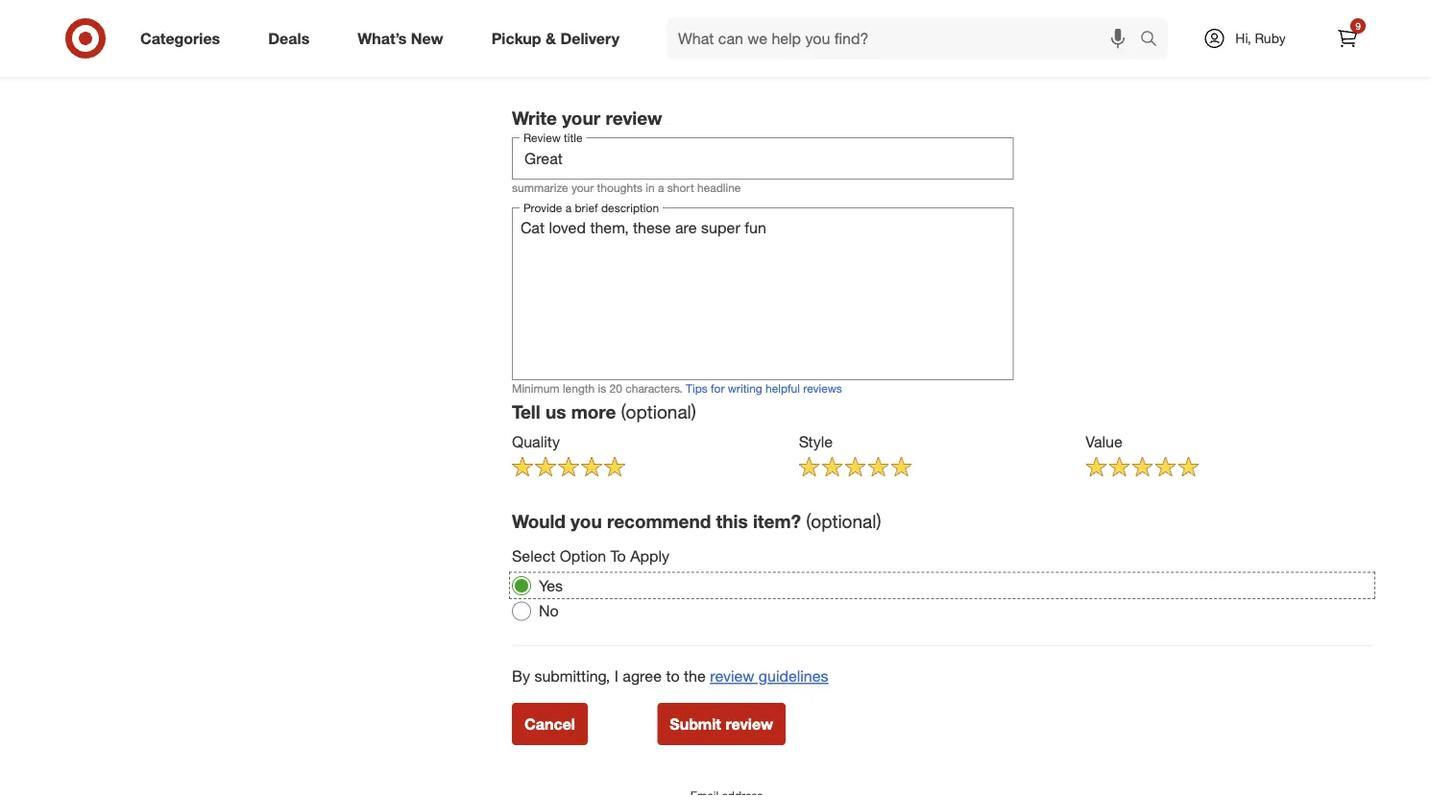 Task type: describe. For each thing, give the bounding box(es) containing it.
apply
[[630, 547, 670, 565]]

yes
[[539, 576, 563, 595]]

submitting,
[[534, 667, 610, 686]]

quality
[[512, 433, 560, 451]]

short
[[667, 180, 694, 195]]

new
[[411, 29, 443, 48]]

what's new
[[358, 29, 443, 48]]

the
[[684, 667, 706, 686]]

what's
[[358, 29, 407, 48]]

1 vertical spatial review
[[710, 667, 754, 686]]

minimum
[[512, 381, 560, 396]]

in
[[646, 180, 655, 195]]

helpful
[[766, 381, 800, 396]]

9
[[1356, 20, 1361, 32]]

cancel
[[524, 715, 575, 733]]

by
[[512, 667, 530, 686]]

0 vertical spatial review
[[606, 107, 662, 129]]

0 vertical spatial (optional)
[[621, 401, 696, 423]]

would you recommend this item? (optional)
[[512, 511, 881, 533]]

pickup & delivery
[[491, 29, 620, 48]]

deals link
[[252, 17, 334, 60]]

submit review
[[670, 715, 773, 733]]

20
[[610, 381, 622, 396]]

submit
[[670, 715, 721, 733]]

summarize
[[512, 180, 568, 195]]

summarize your thoughts in a short headline
[[512, 180, 741, 195]]

this
[[716, 511, 748, 533]]

search
[[1132, 31, 1178, 50]]

select option to apply
[[512, 547, 670, 565]]

your for summarize
[[571, 180, 594, 195]]

by submitting, i agree to the review guidelines
[[512, 667, 829, 686]]

deals
[[268, 29, 310, 48]]

write
[[512, 107, 557, 129]]

pickup & delivery link
[[475, 17, 644, 60]]

tips for writing helpful reviews button
[[686, 380, 842, 397]]

item?
[[753, 511, 801, 533]]

hi, ruby
[[1236, 30, 1286, 47]]

9 link
[[1327, 17, 1369, 60]]

select
[[512, 547, 555, 565]]

i
[[615, 667, 619, 686]]

value
[[1086, 433, 1123, 451]]

headline
[[697, 180, 741, 195]]

recommend
[[607, 511, 711, 533]]



Task type: locate. For each thing, give the bounding box(es) containing it.
review up summarize your thoughts in a short headline
[[606, 107, 662, 129]]

option
[[560, 547, 606, 565]]

&
[[546, 29, 556, 48]]

style
[[799, 433, 833, 451]]

your
[[562, 107, 601, 129], [571, 180, 594, 195]]

categories
[[140, 29, 220, 48]]

tell
[[512, 401, 541, 423]]

0 vertical spatial your
[[562, 107, 601, 129]]

characters.
[[626, 381, 683, 396]]

agree
[[623, 667, 662, 686]]

1 horizontal spatial (optional)
[[806, 511, 881, 533]]

is
[[598, 381, 606, 396]]

review down review guidelines button
[[726, 715, 773, 733]]

write your review
[[512, 107, 662, 129]]

review right the on the left bottom of the page
[[710, 667, 754, 686]]

(optional) right item?
[[806, 511, 881, 533]]

minimum length is 20 characters. tips for writing helpful reviews
[[512, 381, 842, 396]]

Yes radio
[[512, 576, 531, 595]]

review inside button
[[726, 715, 773, 733]]

What can we help you find? suggestions appear below search field
[[667, 17, 1145, 60]]

2 vertical spatial review
[[726, 715, 773, 733]]

search button
[[1132, 17, 1178, 63]]

you
[[571, 511, 602, 533]]

1 vertical spatial (optional)
[[806, 511, 881, 533]]

your right write
[[562, 107, 601, 129]]

1 vertical spatial your
[[571, 180, 594, 195]]

pickup
[[491, 29, 541, 48]]

(optional)
[[621, 401, 696, 423], [806, 511, 881, 533]]

no
[[539, 602, 559, 621]]

ruby
[[1255, 30, 1286, 47]]

categories link
[[124, 17, 244, 60]]

tips
[[686, 381, 708, 396]]

reviews
[[803, 381, 842, 396]]

length
[[563, 381, 595, 396]]

None text field
[[512, 137, 1014, 180], [679, 795, 889, 796], [512, 137, 1014, 180], [679, 795, 889, 796]]

what's new link
[[341, 17, 467, 60]]

No radio
[[512, 602, 531, 621]]

review
[[606, 107, 662, 129], [710, 667, 754, 686], [726, 715, 773, 733]]

(optional) down characters.
[[621, 401, 696, 423]]

your for write
[[562, 107, 601, 129]]

hi,
[[1236, 30, 1251, 47]]

0 horizontal spatial (optional)
[[621, 401, 696, 423]]

for
[[711, 381, 725, 396]]

Cat loved them, these are super fun text field
[[512, 208, 1014, 380]]

to
[[610, 547, 626, 565]]

thoughts
[[597, 180, 643, 195]]

cancel link
[[512, 703, 588, 745]]

delivery
[[560, 29, 620, 48]]

guidelines
[[759, 667, 829, 686]]

submit review button
[[657, 703, 786, 745]]

would
[[512, 511, 566, 533]]

more
[[571, 401, 616, 423]]

review guidelines button
[[710, 666, 829, 688]]

your left thoughts
[[571, 180, 594, 195]]

tell us more (optional)
[[512, 401, 696, 423]]

us
[[546, 401, 566, 423]]

writing
[[728, 381, 762, 396]]

a
[[658, 180, 664, 195]]

to
[[666, 667, 680, 686]]



Task type: vqa. For each thing, say whether or not it's contained in the screenshot.
$85.00 Assembly
no



